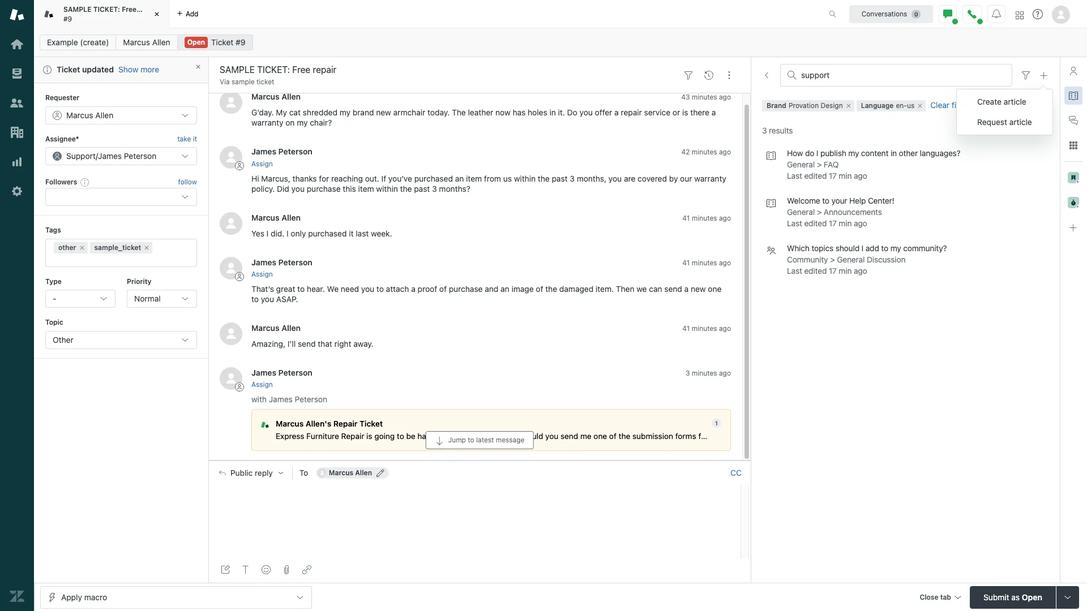 Task type: describe. For each thing, give the bounding box(es) containing it.
it inside button
[[193, 135, 197, 143]]

and
[[485, 284, 499, 294]]

peterson up the allen's
[[295, 395, 328, 405]]

other inside ‭how do i publish my content in other languages?‬ ‭general‬ > ‭faq‬ last edited 17 min ago
[[900, 149, 919, 158]]

our
[[681, 174, 693, 183]]

allen left edit user icon
[[355, 469, 372, 477]]

button displays agent's chat status as online. image
[[944, 9, 953, 18]]

add inside "popup button"
[[186, 9, 199, 18]]

ticket for ticket #9
[[211, 37, 234, 47]]

‭welcome
[[788, 196, 821, 206]]

customers image
[[10, 96, 24, 110]]

take it
[[177, 135, 197, 143]]

one inside "that's great to hear. we need you to attach a proof of purchase and an image of the damaged item. then we can send a new one to you asap."
[[708, 284, 722, 294]]

languages?‬
[[921, 149, 961, 158]]

topic
[[45, 319, 63, 327]]

asap.
[[276, 295, 298, 304]]

repair?
[[717, 432, 743, 442]]

james for 4th avatar
[[252, 258, 277, 267]]

Subject field
[[218, 63, 677, 76]]

image
[[512, 284, 534, 294]]

marcus allen link for yes
[[252, 213, 301, 222]]

of right image
[[536, 284, 544, 294]]

edited inside ‭welcome to your help center!‬ ‭general‬ > ‭announcements‬ last edited 17 min ago
[[805, 219, 827, 229]]

notifications image
[[993, 9, 1002, 18]]

chair?
[[310, 118, 332, 128]]

minutes for 42 minutes ago "text box"
[[692, 148, 718, 157]]

minutes for 3 minutes ago text box
[[692, 369, 718, 378]]

menu containing create article
[[957, 89, 1054, 135]]

with
[[252, 395, 267, 405]]

his
[[451, 432, 461, 442]]

jump to latest message
[[449, 436, 525, 445]]

customer context image
[[1070, 66, 1079, 75]]

followers
[[45, 178, 77, 186]]

create article
[[978, 97, 1027, 107]]

brand
[[353, 108, 374, 118]]

topic element
[[45, 331, 197, 349]]

today.
[[428, 108, 450, 118]]

time tracking image
[[1069, 197, 1080, 209]]

remove image
[[846, 103, 853, 110]]

back image
[[763, 71, 772, 80]]

yes
[[252, 229, 265, 238]]

create article menu item
[[958, 92, 1053, 112]]

a right can at the right
[[685, 284, 689, 294]]

assign button for hi
[[252, 159, 273, 169]]

we
[[637, 284, 647, 294]]

1 horizontal spatial open
[[1023, 593, 1043, 603]]

repair inside sample ticket: free repair #9
[[138, 5, 158, 14]]

week.
[[371, 229, 392, 238]]

zendesk products image
[[1017, 11, 1024, 19]]

request article
[[978, 117, 1033, 127]]

armchair inside g'day. my cat shredded my brand new armchair today. the leather now has holes in it. do you offer a repair service or is there a warranty on my chair?
[[394, 108, 426, 118]]

amazing,
[[252, 339, 286, 349]]

4 avatar image from the top
[[220, 257, 243, 280]]

ticket for ticket updated show more
[[57, 65, 80, 74]]

1 horizontal spatial item
[[466, 174, 482, 183]]

to inside 'marcus allen's repair ticket express furniture repair is going to be handling his armchair repair. could you send me one of the submission forms for a repair? i'm out of physical copies in the office'
[[397, 432, 404, 442]]

submission
[[633, 432, 674, 442]]

to
[[300, 468, 308, 478]]

could
[[522, 432, 544, 442]]

conversations button
[[850, 5, 934, 23]]

en-
[[897, 102, 908, 110]]

marcus down ticket
[[252, 92, 280, 102]]

as
[[1012, 593, 1021, 603]]

3 minutes ago
[[686, 369, 732, 378]]

g'day. my cat shredded my brand new armchair today. the leather now has holes in it. do you offer a repair service or is there a warranty on my chair?
[[252, 108, 716, 128]]

amazing, i'll send that right away.
[[252, 339, 374, 349]]

last for ‭which topics should i add to my community?‬ community > general discussion last edited 17 min ago
[[788, 266, 803, 276]]

clear filters
[[931, 100, 973, 110]]

assign button for that's
[[252, 270, 273, 280]]

marcus allen up my
[[252, 92, 301, 102]]

> inside ‭how do i publish my content in other languages?‬ ‭general‬ > ‭faq‬ last edited 17 min ago
[[817, 160, 822, 170]]

the left the months,
[[538, 174, 550, 183]]

zendesk support image
[[10, 7, 24, 22]]

request
[[978, 117, 1008, 127]]

a left the 'proof'
[[412, 284, 416, 294]]

2 horizontal spatial remove image
[[918, 103, 924, 110]]

3 results
[[763, 126, 794, 136]]

apply
[[61, 593, 82, 603]]

leather
[[468, 108, 494, 118]]

close ticket collision notification image
[[195, 63, 202, 70]]

open inside secondary element
[[187, 38, 205, 46]]

my inside ‭which topics should i add to my community?‬ community > general discussion last edited 17 min ago
[[891, 244, 902, 253]]

minutes for 41 minutes ago text field associated with yes i did. i only purchased it last week.
[[692, 214, 718, 222]]

41 for attach
[[683, 259, 690, 267]]

hi
[[252, 174, 259, 183]]

ticket updated show more
[[57, 65, 159, 74]]

0 horizontal spatial other
[[58, 244, 76, 252]]

or
[[673, 108, 681, 118]]

/
[[96, 151, 98, 161]]

you down that's
[[261, 295, 274, 304]]

topics
[[812, 244, 834, 253]]

> inside ‭which topics should i add to my community?‬ community > general discussion last edited 17 min ago
[[831, 255, 836, 265]]

a right there
[[712, 108, 716, 118]]

marcus allen up "amazing,"
[[252, 323, 301, 333]]

3 james peterson link from the top
[[252, 368, 313, 378]]

cc button
[[731, 468, 742, 479]]

last
[[356, 229, 369, 238]]

43
[[682, 93, 690, 102]]

james for fifth avatar from the bottom of the 'conversationlabel' log
[[252, 147, 277, 157]]

42 minutes ago text field
[[682, 148, 732, 157]]

zendesk image
[[10, 590, 24, 605]]

filters
[[952, 100, 973, 110]]

repair inside g'day. my cat shredded my brand new armchair today. the leather now has holes in it. do you offer a repair service or is there a warranty on my chair?
[[621, 108, 642, 118]]

with james peterson
[[252, 395, 328, 405]]

assignee*
[[45, 135, 79, 143]]

marcus.allen@example.com image
[[318, 469, 327, 478]]

the left submission
[[619, 432, 631, 442]]

17 for should
[[829, 266, 837, 276]]

1 vertical spatial purchased
[[308, 229, 347, 238]]

apply macro
[[61, 593, 107, 603]]

furniture
[[307, 432, 339, 442]]

cat
[[289, 108, 301, 118]]

then
[[616, 284, 635, 294]]

clear filters link
[[929, 100, 975, 112]]

3 assign from the top
[[252, 381, 273, 389]]

admin image
[[10, 184, 24, 199]]

do
[[806, 149, 815, 158]]

3 minutes ago text field
[[686, 369, 732, 378]]

minutes for 43 minutes ago text field
[[692, 93, 718, 102]]

3 41 from the top
[[683, 325, 690, 333]]

submit
[[984, 593, 1010, 603]]

edited for do
[[805, 171, 827, 181]]

allen up the "cat"
[[282, 92, 301, 102]]

going
[[375, 432, 395, 442]]

‭which topics should i add to my community?‬ community > general discussion last edited 17 min ago
[[788, 244, 948, 276]]

marcus,
[[261, 174, 291, 183]]

my left brand
[[340, 108, 351, 118]]

‭which
[[788, 244, 810, 253]]

priority
[[127, 278, 152, 286]]

17 inside ‭welcome to your help center!‬ ‭general‬ > ‭announcements‬ last edited 17 min ago
[[829, 219, 837, 229]]

filter image
[[1022, 71, 1031, 80]]

you inside g'day. my cat shredded my brand new armchair today. the leather now has holes in it. do you offer a repair service or is there a warranty on my chair?
[[580, 108, 593, 118]]

41 for week.
[[683, 214, 690, 222]]

‭faq‬
[[824, 160, 839, 170]]

covered
[[638, 174, 667, 183]]

james peterson assign for marcus,
[[252, 147, 313, 168]]

alert containing ticket updated
[[34, 57, 209, 83]]

free
[[122, 5, 137, 14]]

is inside g'day. my cat shredded my brand new armchair today. the leather now has holes in it. do you offer a repair service or is there a warranty on my chair?
[[683, 108, 689, 118]]

events image
[[705, 71, 714, 80]]

info on adding followers image
[[81, 178, 90, 187]]

minutes for 41 minutes ago text field associated with amazing, i'll send that right away.
[[692, 325, 718, 333]]

reaching
[[332, 174, 363, 183]]

should
[[836, 244, 860, 253]]

remove image for sample_ticket
[[144, 245, 150, 251]]

‭welcome to your help center!‬ ‭general‬ > ‭announcements‬ last edited 17 min ago
[[788, 196, 895, 229]]

months,
[[577, 174, 607, 183]]

of right out
[[772, 432, 779, 442]]

latest
[[477, 436, 494, 445]]

support / james peterson
[[66, 151, 157, 161]]

marcus right marcus.allen@example.com icon
[[329, 469, 354, 477]]

41 minutes ago text field for amazing, i'll send that right away.
[[683, 325, 732, 333]]

assign for that's
[[252, 270, 273, 279]]

marcus allen up did.
[[252, 213, 301, 222]]

add button
[[170, 0, 205, 28]]

41 minutes ago text field for yes i did. i only purchased it last week.
[[683, 214, 732, 222]]

tab containing sample ticket: free repair
[[34, 0, 170, 28]]

message
[[496, 436, 525, 445]]

knowledge image
[[1070, 91, 1079, 100]]

ago inside ‭how do i publish my content in other languages?‬ ‭general‬ > ‭faq‬ last edited 17 min ago
[[854, 171, 868, 181]]

reply
[[255, 469, 273, 478]]

minutes for 41 minutes ago text box
[[692, 259, 718, 267]]

item.
[[596, 284, 614, 294]]

forms
[[676, 432, 697, 442]]

policy.
[[252, 184, 275, 194]]

james for sixth avatar from the top of the 'conversationlabel' log
[[252, 368, 277, 378]]

peterson up with james peterson
[[279, 368, 313, 378]]

marcus allen inside secondary element
[[123, 37, 170, 47]]

close
[[920, 594, 939, 602]]

community
[[788, 255, 829, 265]]

submit as open
[[984, 593, 1043, 603]]

of right me
[[610, 432, 617, 442]]

1 avatar image from the top
[[220, 91, 243, 114]]

sample
[[63, 5, 92, 14]]

my right on
[[297, 118, 308, 128]]

filter image
[[684, 71, 694, 80]]

it inside 'conversationlabel' log
[[349, 229, 354, 238]]

42
[[682, 148, 690, 157]]

warranty inside "hi marcus, thanks for reaching out. if you've purchased an item from us within the past 3 months, you are covered by our warranty policy. did you purchase this item within the past 3 months?"
[[695, 174, 727, 183]]

#9 inside sample ticket: free repair #9
[[63, 14, 72, 23]]

the inside "that's great to hear. we need you to attach a proof of purchase and an image of the damaged item. then we can send a new one to you asap."
[[546, 284, 558, 294]]

last for ‭how do i publish my content in other languages?‬ ‭general‬ > ‭faq‬ last edited 17 min ago
[[788, 171, 803, 181]]

to left hear.
[[298, 284, 305, 294]]

edit user image
[[377, 470, 385, 477]]

new inside g'day. my cat shredded my brand new armchair today. the leather now has holes in it. do you offer a repair service or is there a warranty on my chair?
[[376, 108, 391, 118]]

article for create article
[[1004, 97, 1027, 107]]

i right yes
[[267, 229, 269, 238]]

normal
[[134, 294, 161, 304]]

marcus up yes
[[252, 213, 280, 222]]

secondary element
[[34, 31, 1088, 54]]

that's great to hear. we need you to attach a proof of purchase and an image of the damaged item. then we can send a new one to you asap.
[[252, 284, 724, 304]]

close image
[[151, 8, 163, 20]]

hide composer image
[[475, 456, 484, 466]]

hi marcus, thanks for reaching out. if you've purchased an item from us within the past 3 months, you are covered by our warranty policy. did you purchase this item within the past 3 months?
[[252, 174, 729, 194]]

insert emojis image
[[262, 566, 271, 575]]

0 vertical spatial within
[[514, 174, 536, 183]]

ticket:
[[93, 5, 120, 14]]

you down thanks
[[292, 184, 305, 194]]

community?‬
[[904, 244, 948, 253]]

> inside ‭welcome to your help center!‬ ‭general‬ > ‭announcements‬ last edited 17 min ago
[[817, 208, 822, 217]]

to left "attach"
[[377, 284, 384, 294]]

‭general‬ inside ‭welcome to your help center!‬ ‭general‬ > ‭announcements‬ last edited 17 min ago
[[788, 208, 815, 217]]

marcus allen link for g'day.
[[252, 92, 301, 102]]

ago inside ‭which topics should i add to my community?‬ community > general discussion last edited 17 min ago
[[854, 266, 868, 276]]

min for publish
[[839, 171, 852, 181]]

conversations
[[862, 9, 908, 18]]

add inside ‭which topics should i add to my community?‬ community > general discussion last edited 17 min ago
[[866, 244, 880, 253]]



Task type: vqa. For each thing, say whether or not it's contained in the screenshot.
the rightmost The Activity Feed
no



Task type: locate. For each thing, give the bounding box(es) containing it.
my inside ‭how do i publish my content in other languages?‬ ‭general‬ > ‭faq‬ last edited 17 min ago
[[849, 149, 860, 158]]

1 horizontal spatial within
[[514, 174, 536, 183]]

i right should
[[862, 244, 864, 253]]

public
[[231, 469, 253, 478]]

holes
[[528, 108, 548, 118]]

that's
[[252, 284, 274, 294]]

i right do
[[817, 149, 819, 158]]

format text image
[[241, 566, 250, 575]]

are
[[624, 174, 636, 183]]

1 horizontal spatial #9
[[236, 37, 246, 47]]

0 vertical spatial james peterson assign
[[252, 147, 313, 168]]

1 assign from the top
[[252, 160, 273, 168]]

1 vertical spatial other
[[58, 244, 76, 252]]

‭general‬
[[788, 160, 815, 170], [788, 208, 815, 217]]

armchair left today.
[[394, 108, 426, 118]]

james peterson assign for great
[[252, 258, 313, 279]]

2 vertical spatial >
[[831, 255, 836, 265]]

0 vertical spatial assign button
[[252, 159, 273, 169]]

my up discussion
[[891, 244, 902, 253]]

is inside 'marcus allen's repair ticket express furniture repair is going to be handling his armchair repair. could you send me one of the submission forms for a repair? i'm out of physical copies in the office'
[[367, 432, 373, 442]]

edited down community
[[805, 266, 827, 276]]

1 horizontal spatial it
[[349, 229, 354, 238]]

sample ticket: free repair #9
[[63, 5, 158, 23]]

marcus allen link up my
[[252, 92, 301, 102]]

0 vertical spatial 41 minutes ago
[[683, 214, 732, 222]]

0 horizontal spatial ticket
[[57, 65, 80, 74]]

0 vertical spatial us
[[908, 102, 915, 110]]

2 james peterson assign from the top
[[252, 258, 313, 279]]

james up with
[[252, 368, 277, 378]]

i
[[817, 149, 819, 158], [267, 229, 269, 238], [287, 229, 289, 238], [862, 244, 864, 253]]

1 vertical spatial edited
[[805, 219, 827, 229]]

assignee* element
[[45, 147, 197, 165]]

express
[[276, 432, 304, 442]]

1 vertical spatial add
[[866, 244, 880, 253]]

main element
[[0, 0, 34, 612]]

via sample ticket
[[220, 78, 275, 86]]

1
[[716, 421, 718, 427]]

2 avatar image from the top
[[220, 146, 243, 169]]

on
[[286, 118, 295, 128]]

you left are
[[609, 174, 622, 183]]

1 vertical spatial open
[[1023, 593, 1043, 603]]

need
[[341, 284, 359, 294]]

1 vertical spatial james peterson assign
[[252, 258, 313, 279]]

2 vertical spatial send
[[561, 432, 579, 442]]

article for request article
[[1010, 117, 1033, 127]]

last
[[788, 171, 803, 181], [788, 219, 803, 229], [788, 266, 803, 276]]

0 vertical spatial warranty
[[252, 118, 284, 128]]

you right "do" at top right
[[580, 108, 593, 118]]

out.
[[365, 174, 380, 183]]

min inside ‭how do i publish my content in other languages?‬ ‭general‬ > ‭faq‬ last edited 17 min ago
[[839, 171, 852, 181]]

0 horizontal spatial new
[[376, 108, 391, 118]]

last inside ‭how do i publish my content in other languages?‬ ‭general‬ > ‭faq‬ last edited 17 min ago
[[788, 171, 803, 181]]

1 edited from the top
[[805, 171, 827, 181]]

show
[[118, 65, 139, 74]]

2 vertical spatial 41 minutes ago
[[683, 325, 732, 333]]

the down you've
[[400, 184, 412, 194]]

2 assign from the top
[[252, 270, 273, 279]]

‭general‬ inside ‭how do i publish my content in other languages?‬ ‭general‬ > ‭faq‬ last edited 17 min ago
[[788, 160, 815, 170]]

james right with
[[269, 395, 293, 405]]

add up discussion
[[866, 244, 880, 253]]

17 inside ‭which topics should i add to my community?‬ community > general discussion last edited 17 min ago
[[829, 266, 837, 276]]

purchased inside "hi marcus, thanks for reaching out. if you've purchased an item from us within the past 3 months, you are covered by our warranty policy. did you purchase this item within the past 3 months?"
[[415, 174, 453, 183]]

send right i'll
[[298, 339, 316, 349]]

example (create)
[[47, 37, 109, 47]]

1 last from the top
[[788, 171, 803, 181]]

5 avatar image from the top
[[220, 323, 243, 346]]

repair.
[[498, 432, 520, 442]]

you right need
[[361, 284, 375, 294]]

there
[[691, 108, 710, 118]]

1 horizontal spatial new
[[691, 284, 706, 294]]

organizations image
[[10, 125, 24, 140]]

4 minutes from the top
[[692, 259, 718, 267]]

0 vertical spatial assign
[[252, 160, 273, 168]]

allen up support / james peterson
[[95, 110, 113, 120]]

to left your at right top
[[823, 196, 830, 206]]

james peterson assign up marcus,
[[252, 147, 313, 168]]

0 horizontal spatial it
[[193, 135, 197, 143]]

repair left service at the right of page
[[621, 108, 642, 118]]

add link (cmd k) image
[[303, 566, 312, 575]]

min inside ‭which topics should i add to my community?‬ community > general discussion last edited 17 min ago
[[839, 266, 852, 276]]

0 vertical spatial item
[[466, 174, 482, 183]]

0 horizontal spatial #9
[[63, 14, 72, 23]]

42 minutes ago
[[682, 148, 732, 157]]

warranty inside g'day. my cat shredded my brand new armchair today. the leather now has holes in it. do you offer a repair service or is there a warranty on my chair?
[[252, 118, 284, 128]]

repair up furniture
[[334, 420, 358, 429]]

i inside ‭how do i publish my content in other languages?‬ ‭general‬ > ‭faq‬ last edited 17 min ago
[[817, 149, 819, 158]]

1 vertical spatial #9
[[236, 37, 246, 47]]

> down the ‭welcome
[[817, 208, 822, 217]]

0 vertical spatial past
[[552, 174, 568, 183]]

add right the 'close' image
[[186, 9, 199, 18]]

remove image for other
[[78, 245, 85, 251]]

purchase left and
[[449, 284, 483, 294]]

one down 41 minutes ago text box
[[708, 284, 722, 294]]

0 vertical spatial purchased
[[415, 174, 453, 183]]

marcus allen link inside secondary element
[[116, 35, 178, 50]]

send right can at the right
[[665, 284, 683, 294]]

it.
[[558, 108, 565, 118]]

james peterson assign up great
[[252, 258, 313, 279]]

3 min from the top
[[839, 266, 852, 276]]

i right did.
[[287, 229, 289, 238]]

general
[[838, 255, 865, 265]]

1 vertical spatial purchase
[[449, 284, 483, 294]]

1 vertical spatial an
[[501, 284, 510, 294]]

0 horizontal spatial us
[[504, 174, 512, 183]]

min for i
[[839, 266, 852, 276]]

allen down the 'close' image
[[152, 37, 170, 47]]

1 17 from the top
[[829, 171, 837, 181]]

1 horizontal spatial purchase
[[449, 284, 483, 294]]

service
[[645, 108, 671, 118]]

purchase inside "that's great to hear. we need you to attach a proof of purchase and an image of the damaged item. then we can send a new one to you asap."
[[449, 284, 483, 294]]

clear
[[931, 100, 950, 110]]

is right or
[[683, 108, 689, 118]]

17 down ‭announcements‬
[[829, 219, 837, 229]]

allen inside requester element
[[95, 110, 113, 120]]

1 horizontal spatial is
[[683, 108, 689, 118]]

brand
[[767, 102, 787, 110]]

marcus up "amazing,"
[[252, 323, 280, 333]]

the
[[452, 108, 466, 118]]

do
[[568, 108, 578, 118]]

6 avatar image from the top
[[220, 368, 243, 390]]

0 horizontal spatial within
[[376, 184, 398, 194]]

sample
[[232, 78, 255, 86]]

1 vertical spatial ticket
[[57, 65, 80, 74]]

> down "topics" on the right top of page
[[831, 255, 836, 265]]

last down community
[[788, 266, 803, 276]]

right
[[335, 339, 352, 349]]

marcus up express
[[276, 420, 304, 429]]

1 vertical spatial ‭general‬
[[788, 208, 815, 217]]

2 min from the top
[[839, 219, 852, 229]]

1 41 minutes ago text field from the top
[[683, 214, 732, 222]]

1 41 from the top
[[683, 214, 690, 222]]

conversationlabel log
[[209, 82, 882, 461]]

followers element
[[45, 188, 197, 206]]

#9 up sample
[[236, 37, 246, 47]]

1 vertical spatial new
[[691, 284, 706, 294]]

1 horizontal spatial send
[[561, 432, 579, 442]]

1 horizontal spatial for
[[699, 432, 709, 442]]

content
[[862, 149, 889, 158]]

1 vertical spatial within
[[376, 184, 398, 194]]

new inside "that's great to hear. we need you to attach a proof of purchase and an image of the damaged item. then we can send a new one to you asap."
[[691, 284, 706, 294]]

2 minutes from the top
[[692, 148, 718, 157]]

other
[[53, 335, 73, 345]]

of
[[440, 284, 447, 294], [536, 284, 544, 294], [610, 432, 617, 442], [772, 432, 779, 442]]

edited down ‭faq‬
[[805, 171, 827, 181]]

avatar image
[[220, 91, 243, 114], [220, 146, 243, 169], [220, 212, 243, 235], [220, 257, 243, 280], [220, 323, 243, 346], [220, 368, 243, 390]]

1 vertical spatial min
[[839, 219, 852, 229]]

1 assign button from the top
[[252, 159, 273, 169]]

views image
[[10, 66, 24, 81]]

2 assign button from the top
[[252, 270, 273, 280]]

a inside 'marcus allen's repair ticket express furniture repair is going to be handling his armchair repair. could you send me one of the submission forms for a repair? i'm out of physical copies in the office'
[[711, 432, 715, 442]]

1 min from the top
[[839, 171, 852, 181]]

0 vertical spatial other
[[900, 149, 919, 158]]

james peterson link for marcus,
[[252, 147, 313, 157]]

it right 'take'
[[193, 135, 197, 143]]

create or request article image
[[1040, 71, 1049, 80]]

min inside ‭welcome to your help center!‬ ‭general‬ > ‭announcements‬ last edited 17 min ago
[[839, 219, 852, 229]]

purchased up months? at top
[[415, 174, 453, 183]]

allen up i'll
[[282, 323, 301, 333]]

0 horizontal spatial repair
[[138, 5, 158, 14]]

tabs tab list
[[34, 0, 818, 28]]

you inside 'marcus allen's repair ticket express furniture repair is going to be handling his armchair repair. could you send me one of the submission forms for a repair? i'm out of physical copies in the office'
[[546, 432, 559, 442]]

1 horizontal spatial an
[[501, 284, 510, 294]]

an inside "hi marcus, thanks for reaching out. if you've purchased an item from us within the past 3 months, you are covered by our warranty policy. did you purchase this item within the past 3 months?"
[[455, 174, 464, 183]]

0 horizontal spatial armchair
[[394, 108, 426, 118]]

1 vertical spatial for
[[699, 432, 709, 442]]

james up hi
[[252, 147, 277, 157]]

an inside "that's great to hear. we need you to attach a proof of purchase and an image of the damaged item. then we can send a new one to you asap."
[[501, 284, 510, 294]]

1 horizontal spatial purchased
[[415, 174, 453, 183]]

43 minutes ago text field
[[682, 93, 732, 102]]

1 vertical spatial last
[[788, 219, 803, 229]]

thanks
[[293, 174, 317, 183]]

1 vertical spatial us
[[504, 174, 512, 183]]

1 ‭general‬ from the top
[[788, 160, 815, 170]]

1 vertical spatial send
[[298, 339, 316, 349]]

#9 inside secondary element
[[236, 37, 246, 47]]

edited inside ‭which topics should i add to my community?‬ community > general discussion last edited 17 min ago
[[805, 266, 827, 276]]

us inside "hi marcus, thanks for reaching out. if you've purchased an item from us within the past 3 months, you are covered by our warranty policy. did you purchase this item within the past 3 months?"
[[504, 174, 512, 183]]

> left ‭faq‬
[[817, 160, 822, 170]]

assign up hi
[[252, 160, 273, 168]]

shredded
[[303, 108, 338, 118]]

3 17 from the top
[[829, 266, 837, 276]]

1 james peterson assign from the top
[[252, 147, 313, 168]]

purchase inside "hi marcus, thanks for reaching out. if you've purchased an item from us within the past 3 months, you are covered by our warranty policy. did you purchase this item within the past 3 months?"
[[307, 184, 341, 194]]

away.
[[354, 339, 374, 349]]

2 17 from the top
[[829, 219, 837, 229]]

purchased
[[415, 174, 453, 183], [308, 229, 347, 238]]

1 horizontal spatial us
[[908, 102, 915, 110]]

is
[[683, 108, 689, 118], [367, 432, 373, 442]]

of right the 'proof'
[[440, 284, 447, 294]]

reporting image
[[10, 155, 24, 169]]

1 vertical spatial 41 minutes ago
[[683, 259, 732, 267]]

alert
[[34, 57, 209, 83]]

1 james peterson link from the top
[[252, 147, 313, 157]]

17 down ‭faq‬
[[829, 171, 837, 181]]

assign button
[[252, 159, 273, 169], [252, 270, 273, 280], [252, 380, 273, 391]]

you
[[580, 108, 593, 118], [609, 174, 622, 183], [292, 184, 305, 194], [361, 284, 375, 294], [261, 295, 274, 304], [546, 432, 559, 442]]

1 horizontal spatial armchair
[[464, 432, 495, 442]]

2 ‭general‬ from the top
[[788, 208, 815, 217]]

to inside jump to latest message button
[[468, 436, 475, 445]]

displays possible ticket submission types image
[[1064, 594, 1073, 603]]

armchair right his
[[464, 432, 495, 442]]

2 edited from the top
[[805, 219, 827, 229]]

for inside 'marcus allen's repair ticket express furniture repair is going to be handling his armchair repair. could you send me one of the submission forms for a repair? i'm out of physical copies in the office'
[[699, 432, 709, 442]]

1 minutes from the top
[[692, 93, 718, 102]]

physical
[[781, 432, 811, 442]]

edited down the ‭welcome
[[805, 219, 827, 229]]

0 vertical spatial 41 minutes ago text field
[[683, 214, 732, 222]]

publish
[[821, 149, 847, 158]]

us left clear
[[908, 102, 915, 110]]

you've
[[389, 174, 412, 183]]

2 horizontal spatial send
[[665, 284, 683, 294]]

0 horizontal spatial an
[[455, 174, 464, 183]]

armchair
[[394, 108, 426, 118], [464, 432, 495, 442]]

other
[[900, 149, 919, 158], [58, 244, 76, 252]]

1 vertical spatial assign
[[252, 270, 273, 279]]

allen inside secondary element
[[152, 37, 170, 47]]

0 horizontal spatial purchased
[[308, 229, 347, 238]]

in inside ‭how do i publish my content in other languages?‬ ‭general‬ > ‭faq‬ last edited 17 min ago
[[891, 149, 898, 158]]

41
[[683, 214, 690, 222], [683, 259, 690, 267], [683, 325, 690, 333]]

james peterson link up great
[[252, 258, 313, 267]]

5 minutes from the top
[[692, 325, 718, 333]]

did.
[[271, 229, 285, 238]]

17 for i
[[829, 171, 837, 181]]

for right thanks
[[319, 174, 329, 183]]

assign up that's
[[252, 270, 273, 279]]

article down create article menu item at the right
[[1010, 117, 1033, 127]]

3 avatar image from the top
[[220, 212, 243, 235]]

ticket inside 'marcus allen's repair ticket express furniture repair is going to be handling his armchair repair. could you send me one of the submission forms for a repair? i'm out of physical copies in the office'
[[360, 420, 383, 429]]

41 minutes ago for attach
[[683, 259, 732, 267]]

james up that's
[[252, 258, 277, 267]]

apps image
[[1070, 141, 1079, 150]]

marcus allen link up "amazing,"
[[252, 323, 301, 333]]

0 vertical spatial send
[[665, 284, 683, 294]]

bookmarks image
[[1069, 172, 1080, 184]]

in left it.
[[550, 108, 556, 118]]

ticket actions image
[[725, 71, 734, 80]]

ticket
[[257, 78, 275, 86]]

41 minutes ago text field
[[683, 214, 732, 222], [683, 325, 732, 333]]

marcus allen link up more in the top of the page
[[116, 35, 178, 50]]

hear.
[[307, 284, 325, 294]]

0 vertical spatial an
[[455, 174, 464, 183]]

repair right free
[[138, 5, 158, 14]]

in inside g'day. my cat shredded my brand new armchair today. the leather now has holes in it. do you offer a repair service or is there a warranty on my chair?
[[550, 108, 556, 118]]

3 assign button from the top
[[252, 380, 273, 391]]

item left from
[[466, 174, 482, 183]]

proof
[[418, 284, 438, 294]]

to down that's
[[252, 295, 259, 304]]

new
[[376, 108, 391, 118], [691, 284, 706, 294]]

0 vertical spatial in
[[550, 108, 556, 118]]

repair
[[334, 420, 358, 429], [341, 432, 365, 442]]

past left months? at top
[[414, 184, 430, 194]]

0 horizontal spatial open
[[187, 38, 205, 46]]

remove image
[[918, 103, 924, 110], [78, 245, 85, 251], [144, 245, 150, 251]]

handling
[[418, 432, 449, 442]]

in inside 'marcus allen's repair ticket express furniture repair is going to be handling his armchair repair. could you send me one of the submission forms for a repair? i'm out of physical copies in the office'
[[839, 432, 845, 442]]

peterson up thanks
[[279, 147, 313, 157]]

0 vertical spatial edited
[[805, 171, 827, 181]]

marcus allen right marcus.allen@example.com icon
[[329, 469, 372, 477]]

article
[[1004, 97, 1027, 107], [1010, 117, 1033, 127]]

peterson up great
[[279, 258, 313, 267]]

to up discussion
[[882, 244, 889, 253]]

marcus allen
[[123, 37, 170, 47], [252, 92, 301, 102], [66, 110, 113, 120], [252, 213, 301, 222], [252, 323, 301, 333], [329, 469, 372, 477]]

1 horizontal spatial remove image
[[144, 245, 150, 251]]

0 vertical spatial repair
[[138, 5, 158, 14]]

assign button up that's
[[252, 270, 273, 280]]

add attachment image
[[282, 566, 291, 575]]

1 vertical spatial one
[[594, 432, 608, 442]]

to inside ‭welcome to your help center!‬ ‭general‬ > ‭announcements‬ last edited 17 min ago
[[823, 196, 830, 206]]

2 vertical spatial in
[[839, 432, 845, 442]]

is left 'going'
[[367, 432, 373, 442]]

0 vertical spatial james peterson link
[[252, 147, 313, 157]]

0 horizontal spatial in
[[550, 108, 556, 118]]

0 horizontal spatial send
[[298, 339, 316, 349]]

an right and
[[501, 284, 510, 294]]

3 41 minutes ago from the top
[[683, 325, 732, 333]]

create
[[978, 97, 1002, 107]]

41 minutes ago text field up 3 minutes ago
[[683, 325, 732, 333]]

last inside ‭welcome to your help center!‬ ‭general‬ > ‭announcements‬ last edited 17 min ago
[[788, 219, 803, 229]]

has
[[513, 108, 526, 118]]

0 horizontal spatial purchase
[[307, 184, 341, 194]]

0 vertical spatial armchair
[[394, 108, 426, 118]]

the
[[538, 174, 550, 183], [400, 184, 412, 194], [546, 284, 558, 294], [619, 432, 631, 442], [847, 432, 859, 442]]

damaged
[[560, 284, 594, 294]]

2 james peterson link from the top
[[252, 258, 313, 267]]

remove image right sample_ticket
[[144, 245, 150, 251]]

jump
[[449, 436, 466, 445]]

marcus down requester
[[66, 110, 93, 120]]

17 inside ‭how do i publish my content in other languages?‬ ‭general‬ > ‭faq‬ last edited 17 min ago
[[829, 171, 837, 181]]

1 vertical spatial repair
[[341, 432, 365, 442]]

ticket inside secondary element
[[211, 37, 234, 47]]

marcus inside secondary element
[[123, 37, 150, 47]]

assign button up with
[[252, 380, 273, 391]]

remove image right en-
[[918, 103, 924, 110]]

6 minutes from the top
[[692, 369, 718, 378]]

send inside "that's great to hear. we need you to attach a proof of purchase and an image of the damaged item. then we can send a new one to you asap."
[[665, 284, 683, 294]]

edited for topics
[[805, 266, 827, 276]]

assign for hi
[[252, 160, 273, 168]]

james inside assignee* element
[[98, 151, 122, 161]]

public reply
[[231, 469, 273, 478]]

1 41 minutes ago from the top
[[683, 214, 732, 222]]

41 minutes ago for week.
[[683, 214, 732, 222]]

0 vertical spatial is
[[683, 108, 689, 118]]

get help image
[[1034, 9, 1044, 19]]

0 vertical spatial one
[[708, 284, 722, 294]]

one inside 'marcus allen's repair ticket express furniture repair is going to be handling his armchair repair. could you send me one of the submission forms for a repair? i'm out of physical copies in the office'
[[594, 432, 608, 442]]

17 down "topics" on the right top of page
[[829, 266, 837, 276]]

3 minutes from the top
[[692, 214, 718, 222]]

2 41 from the top
[[683, 259, 690, 267]]

2 vertical spatial 17
[[829, 266, 837, 276]]

james peterson assign up with james peterson
[[252, 368, 313, 389]]

None field
[[802, 70, 1006, 80]]

0 vertical spatial 41
[[683, 214, 690, 222]]

item down out.
[[358, 184, 374, 194]]

help
[[850, 196, 867, 206]]

an
[[455, 174, 464, 183], [501, 284, 510, 294]]

1 vertical spatial 17
[[829, 219, 837, 229]]

within right from
[[514, 174, 536, 183]]

marcus allen link up did.
[[252, 213, 301, 222]]

3 last from the top
[[788, 266, 803, 276]]

repair right furniture
[[341, 432, 365, 442]]

minutes
[[692, 93, 718, 102], [692, 148, 718, 157], [692, 214, 718, 222], [692, 259, 718, 267], [692, 325, 718, 333], [692, 369, 718, 378]]

0 vertical spatial it
[[193, 135, 197, 143]]

via
[[220, 78, 230, 86]]

request article menu item
[[958, 112, 1053, 133]]

0 vertical spatial repair
[[334, 420, 358, 429]]

to
[[823, 196, 830, 206], [882, 244, 889, 253], [298, 284, 305, 294], [377, 284, 384, 294], [252, 295, 259, 304], [397, 432, 404, 442], [468, 436, 475, 445]]

past left the months,
[[552, 174, 568, 183]]

james right support
[[98, 151, 122, 161]]

marcus allen link for amazing,
[[252, 323, 301, 333]]

1 vertical spatial past
[[414, 184, 430, 194]]

get started image
[[10, 37, 24, 52]]

1 vertical spatial 41 minutes ago text field
[[683, 325, 732, 333]]

support
[[66, 151, 96, 161]]

we
[[327, 284, 339, 294]]

0 horizontal spatial warranty
[[252, 118, 284, 128]]

i inside ‭which topics should i add to my community?‬ community > general discussion last edited 17 min ago
[[862, 244, 864, 253]]

james
[[252, 147, 277, 157], [98, 151, 122, 161], [252, 258, 277, 267], [252, 368, 277, 378], [269, 395, 293, 405]]

a right offer
[[615, 108, 619, 118]]

0 vertical spatial ticket
[[211, 37, 234, 47]]

0 vertical spatial article
[[1004, 97, 1027, 107]]

design
[[821, 102, 844, 110]]

the left damaged
[[546, 284, 558, 294]]

1 horizontal spatial ticket
[[211, 37, 234, 47]]

other down tags
[[58, 244, 76, 252]]

1 vertical spatial item
[[358, 184, 374, 194]]

marcus allen inside requester element
[[66, 110, 113, 120]]

it
[[193, 135, 197, 143], [349, 229, 354, 238]]

0 vertical spatial ‭general‬
[[788, 160, 815, 170]]

1 vertical spatial armchair
[[464, 432, 495, 442]]

41 minutes ago text field
[[683, 259, 732, 267]]

menu
[[957, 89, 1054, 135]]

marcus inside 'marcus allen's repair ticket express furniture repair is going to be handling his armchair repair. could you send me one of the submission forms for a repair? i'm out of physical copies in the office'
[[276, 420, 304, 429]]

marcus inside requester element
[[66, 110, 93, 120]]

last down the ‭welcome
[[788, 219, 803, 229]]

i'm
[[745, 432, 756, 442]]

requester element
[[45, 106, 197, 124]]

2 last from the top
[[788, 219, 803, 229]]

1 vertical spatial warranty
[[695, 174, 727, 183]]

2 41 minutes ago text field from the top
[[683, 325, 732, 333]]

ticket inside ticket updated show more
[[57, 65, 80, 74]]

allen up only
[[282, 213, 301, 222]]

armchair inside 'marcus allen's repair ticket express furniture repair is going to be handling his armchair repair. could you send me one of the submission forms for a repair? i'm out of physical copies in the office'
[[464, 432, 495, 442]]

the left office
[[847, 432, 859, 442]]

ticket up via on the top of page
[[211, 37, 234, 47]]

0 horizontal spatial item
[[358, 184, 374, 194]]

send inside 'marcus allen's repair ticket express furniture repair is going to be handling his armchair repair. could you send me one of the submission forms for a repair? i'm out of physical copies in the office'
[[561, 432, 579, 442]]

for inside "hi marcus, thanks for reaching out. if you've purchased an item from us within the past 3 months, you are covered by our warranty policy. did you purchase this item within the past 3 months?"
[[319, 174, 329, 183]]

2 41 minutes ago from the top
[[683, 259, 732, 267]]

ago inside ‭welcome to your help center!‬ ‭general‬ > ‭announcements‬ last edited 17 min ago
[[854, 219, 868, 229]]

3 edited from the top
[[805, 266, 827, 276]]

in right copies
[[839, 432, 845, 442]]

0 horizontal spatial remove image
[[78, 245, 85, 251]]

0 horizontal spatial is
[[367, 432, 373, 442]]

last inside ‭which topics should i add to my community?‬ community > general discussion last edited 17 min ago
[[788, 266, 803, 276]]

by
[[670, 174, 678, 183]]

more
[[141, 65, 159, 74]]

for
[[319, 174, 329, 183], [699, 432, 709, 442]]

2 vertical spatial james peterson assign
[[252, 368, 313, 389]]

james peterson link for great
[[252, 258, 313, 267]]

macro
[[84, 593, 107, 603]]

edited inside ‭how do i publish my content in other languages?‬ ‭general‬ > ‭faq‬ last edited 17 min ago
[[805, 171, 827, 181]]

1 horizontal spatial add
[[866, 244, 880, 253]]

0 horizontal spatial one
[[594, 432, 608, 442]]

requester
[[45, 94, 80, 102]]

follow
[[178, 178, 197, 187]]

0 horizontal spatial past
[[414, 184, 430, 194]]

0 horizontal spatial add
[[186, 9, 199, 18]]

within down if
[[376, 184, 398, 194]]

center!‬
[[869, 196, 895, 206]]

tab
[[34, 0, 170, 28]]

a left repair? at the bottom right of the page
[[711, 432, 715, 442]]

3 james peterson assign from the top
[[252, 368, 313, 389]]

draft mode image
[[221, 566, 230, 575]]

1 vertical spatial james peterson link
[[252, 258, 313, 267]]

peterson inside assignee* element
[[124, 151, 157, 161]]

out
[[758, 432, 770, 442]]

to inside ‭which topics should i add to my community?‬ community > general discussion last edited 17 min ago
[[882, 244, 889, 253]]



